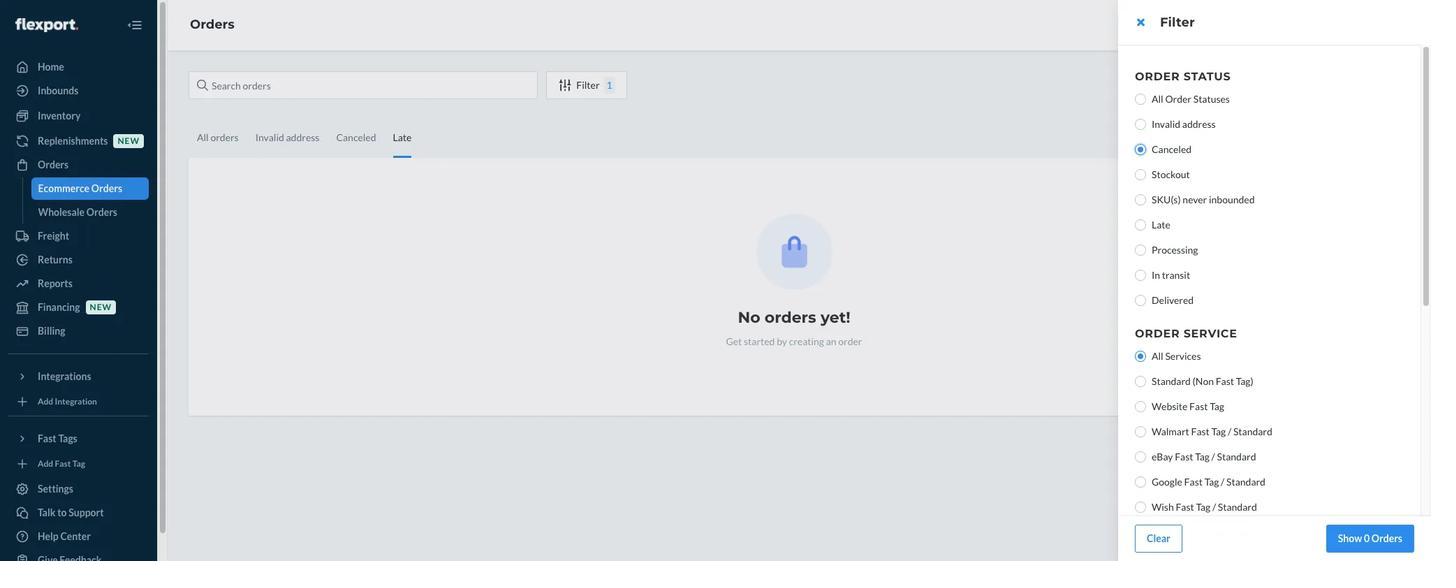 Task type: describe. For each thing, give the bounding box(es) containing it.
show
[[1339, 532, 1363, 544]]

walmart
[[1152, 426, 1190, 437]]

stockout
[[1152, 168, 1190, 180]]

(non
[[1193, 375, 1214, 387]]

standard up website
[[1152, 375, 1191, 387]]

google fast tag / standard
[[1152, 476, 1266, 488]]

fast for ebay
[[1175, 451, 1194, 463]]

wish fast tag / standard
[[1152, 501, 1258, 513]]

status
[[1184, 70, 1232, 83]]

in transit
[[1152, 269, 1191, 281]]

close image
[[1137, 17, 1145, 28]]

0
[[1365, 532, 1370, 544]]

tag)
[[1237, 375, 1254, 387]]

late
[[1152, 219, 1171, 231]]

order for service
[[1135, 327, 1181, 340]]

filter
[[1161, 15, 1195, 30]]

sku(s) never inbounded
[[1152, 194, 1255, 205]]

never
[[1183, 194, 1208, 205]]

clear button
[[1135, 525, 1183, 553]]

all for order status
[[1152, 93, 1164, 105]]

delivered
[[1152, 294, 1194, 306]]

tag for google
[[1205, 476, 1220, 488]]

standard (non fast tag)
[[1152, 375, 1254, 387]]

order status
[[1135, 70, 1232, 83]]

clear
[[1147, 532, 1171, 544]]

ebay
[[1152, 451, 1174, 463]]

service
[[1184, 327, 1238, 340]]

all for order service
[[1152, 350, 1164, 362]]

address
[[1183, 118, 1216, 130]]

statuses
[[1194, 93, 1230, 105]]

processing
[[1152, 244, 1199, 256]]

invalid address
[[1152, 118, 1216, 130]]

website fast tag
[[1152, 400, 1225, 412]]

orders
[[1372, 532, 1403, 544]]

fast for wish
[[1176, 501, 1195, 513]]

walmart fast tag / standard
[[1152, 426, 1273, 437]]

/ for google
[[1221, 476, 1225, 488]]

canceled
[[1152, 143, 1192, 155]]



Task type: locate. For each thing, give the bounding box(es) containing it.
order for status
[[1135, 70, 1181, 83]]

standard up wish fast tag / standard
[[1227, 476, 1266, 488]]

fast
[[1216, 375, 1235, 387], [1190, 400, 1208, 412], [1192, 426, 1210, 437], [1175, 451, 1194, 463], [1185, 476, 1203, 488], [1176, 501, 1195, 513]]

order service
[[1135, 327, 1238, 340]]

all up invalid
[[1152, 93, 1164, 105]]

services
[[1166, 350, 1202, 362]]

fast for walmart
[[1192, 426, 1210, 437]]

ebay fast tag / standard
[[1152, 451, 1257, 463]]

tag up walmart fast tag / standard
[[1210, 400, 1225, 412]]

fast down standard (non fast tag) in the bottom of the page
[[1190, 400, 1208, 412]]

all order statuses
[[1152, 93, 1230, 105]]

tag
[[1210, 400, 1225, 412], [1212, 426, 1227, 437], [1196, 451, 1210, 463], [1205, 476, 1220, 488], [1197, 501, 1211, 513]]

order down order status
[[1166, 93, 1192, 105]]

2 vertical spatial order
[[1135, 327, 1181, 340]]

fast for website
[[1190, 400, 1208, 412]]

/ up ebay fast tag / standard
[[1228, 426, 1232, 437]]

invalid
[[1152, 118, 1181, 130]]

google
[[1152, 476, 1183, 488]]

fast left tag)
[[1216, 375, 1235, 387]]

all
[[1152, 93, 1164, 105], [1152, 350, 1164, 362]]

fast up ebay fast tag / standard
[[1192, 426, 1210, 437]]

transit
[[1163, 269, 1191, 281]]

fast right ebay
[[1175, 451, 1194, 463]]

fast for google
[[1185, 476, 1203, 488]]

/ for walmart
[[1228, 426, 1232, 437]]

tag for website
[[1210, 400, 1225, 412]]

/ for ebay
[[1212, 451, 1216, 463]]

standard for google fast tag / standard
[[1227, 476, 1266, 488]]

/ down walmart fast tag / standard
[[1212, 451, 1216, 463]]

2 all from the top
[[1152, 350, 1164, 362]]

order up all services
[[1135, 327, 1181, 340]]

None radio
[[1135, 94, 1147, 105], [1135, 119, 1147, 130], [1135, 144, 1147, 155], [1135, 194, 1147, 205], [1135, 270, 1147, 281], [1135, 351, 1147, 362], [1135, 401, 1147, 412], [1135, 426, 1147, 437], [1135, 451, 1147, 463], [1135, 502, 1147, 513], [1135, 94, 1147, 105], [1135, 119, 1147, 130], [1135, 144, 1147, 155], [1135, 194, 1147, 205], [1135, 270, 1147, 281], [1135, 351, 1147, 362], [1135, 401, 1147, 412], [1135, 426, 1147, 437], [1135, 451, 1147, 463], [1135, 502, 1147, 513]]

standard down google fast tag / standard in the bottom of the page
[[1218, 501, 1258, 513]]

in
[[1152, 269, 1161, 281]]

show 0 orders button
[[1327, 525, 1415, 553]]

fast right google
[[1185, 476, 1203, 488]]

show 0 orders
[[1339, 532, 1403, 544]]

order
[[1135, 70, 1181, 83], [1166, 93, 1192, 105], [1135, 327, 1181, 340]]

standard for ebay fast tag / standard
[[1218, 451, 1257, 463]]

/
[[1228, 426, 1232, 437], [1212, 451, 1216, 463], [1221, 476, 1225, 488], [1213, 501, 1217, 513]]

order up all order statuses
[[1135, 70, 1181, 83]]

1 all from the top
[[1152, 93, 1164, 105]]

tag for wish
[[1197, 501, 1211, 513]]

standard for wish fast tag / standard
[[1218, 501, 1258, 513]]

wish
[[1152, 501, 1174, 513]]

tag up ebay fast tag / standard
[[1212, 426, 1227, 437]]

standard down walmart fast tag / standard
[[1218, 451, 1257, 463]]

None radio
[[1135, 169, 1147, 180], [1135, 219, 1147, 231], [1135, 245, 1147, 256], [1135, 295, 1147, 306], [1135, 376, 1147, 387], [1135, 477, 1147, 488], [1135, 169, 1147, 180], [1135, 219, 1147, 231], [1135, 245, 1147, 256], [1135, 295, 1147, 306], [1135, 376, 1147, 387], [1135, 477, 1147, 488]]

tag up wish fast tag / standard
[[1205, 476, 1220, 488]]

all left services
[[1152, 350, 1164, 362]]

standard
[[1152, 375, 1191, 387], [1234, 426, 1273, 437], [1218, 451, 1257, 463], [1227, 476, 1266, 488], [1218, 501, 1258, 513]]

all services
[[1152, 350, 1202, 362]]

fast right wish
[[1176, 501, 1195, 513]]

tag down google fast tag / standard in the bottom of the page
[[1197, 501, 1211, 513]]

standard down tag)
[[1234, 426, 1273, 437]]

1 vertical spatial all
[[1152, 350, 1164, 362]]

inbounded
[[1210, 194, 1255, 205]]

1 vertical spatial order
[[1166, 93, 1192, 105]]

/ down google fast tag / standard in the bottom of the page
[[1213, 501, 1217, 513]]

sku(s)
[[1152, 194, 1181, 205]]

/ for wish
[[1213, 501, 1217, 513]]

0 vertical spatial order
[[1135, 70, 1181, 83]]

standard for walmart fast tag / standard
[[1234, 426, 1273, 437]]

0 vertical spatial all
[[1152, 93, 1164, 105]]

tag up google fast tag / standard in the bottom of the page
[[1196, 451, 1210, 463]]

tag for walmart
[[1212, 426, 1227, 437]]

tag for ebay
[[1196, 451, 1210, 463]]

website
[[1152, 400, 1188, 412]]

/ up wish fast tag / standard
[[1221, 476, 1225, 488]]



Task type: vqa. For each thing, say whether or not it's contained in the screenshot.
the top "1"
no



